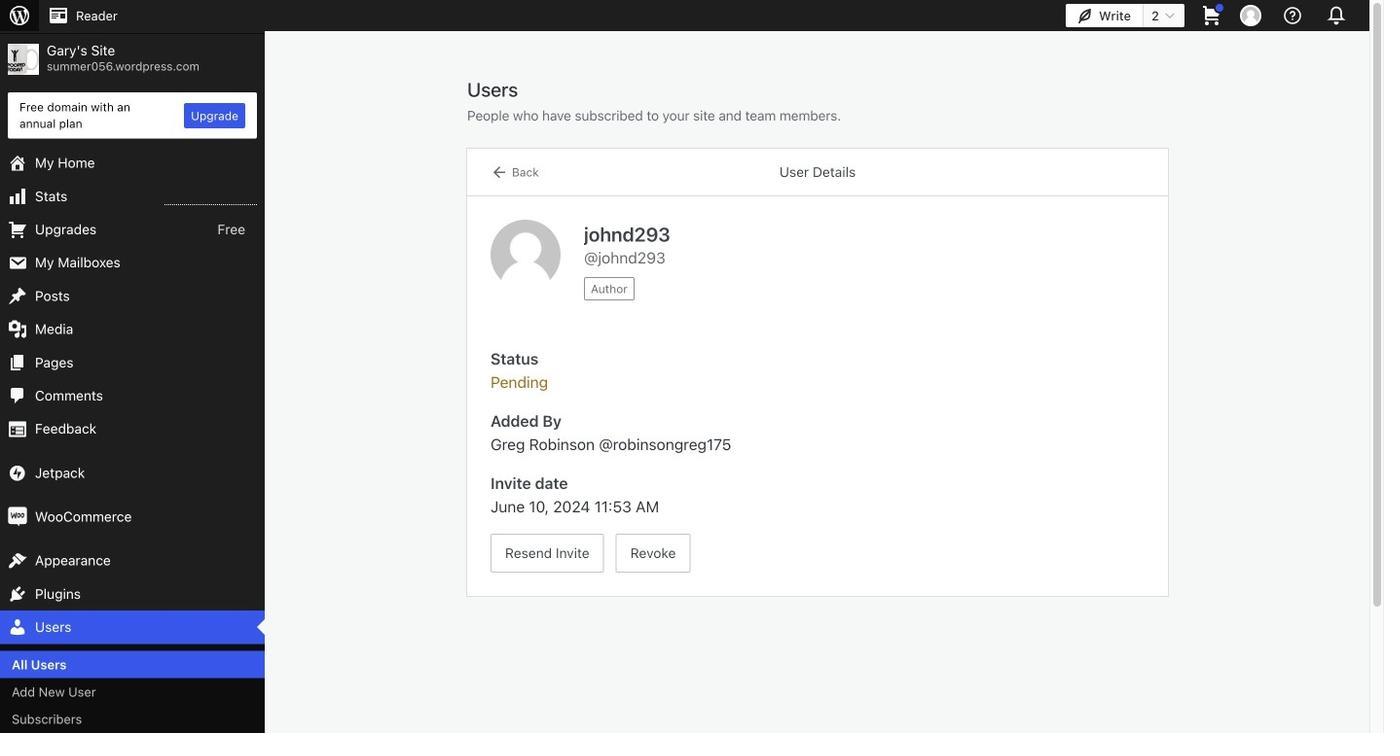 Task type: describe. For each thing, give the bounding box(es) containing it.
1 img image from the top
[[8, 464, 27, 483]]

manage your notifications image
[[1323, 2, 1350, 29]]

my shopping cart image
[[1200, 4, 1224, 27]]



Task type: locate. For each thing, give the bounding box(es) containing it.
0 vertical spatial img image
[[8, 464, 27, 483]]

2 img image from the top
[[8, 508, 27, 527]]

help image
[[1281, 4, 1304, 27]]

main content
[[467, 77, 1168, 597]]

img image
[[8, 464, 27, 483], [8, 508, 27, 527]]

my profile image
[[1240, 5, 1261, 26]]

manage your sites image
[[8, 4, 31, 27]]

highest hourly views 0 image
[[164, 193, 257, 205]]

johnd293 image
[[491, 220, 561, 290]]

1 vertical spatial img image
[[8, 508, 27, 527]]



Task type: vqa. For each thing, say whether or not it's contained in the screenshot.
your to the right
no



